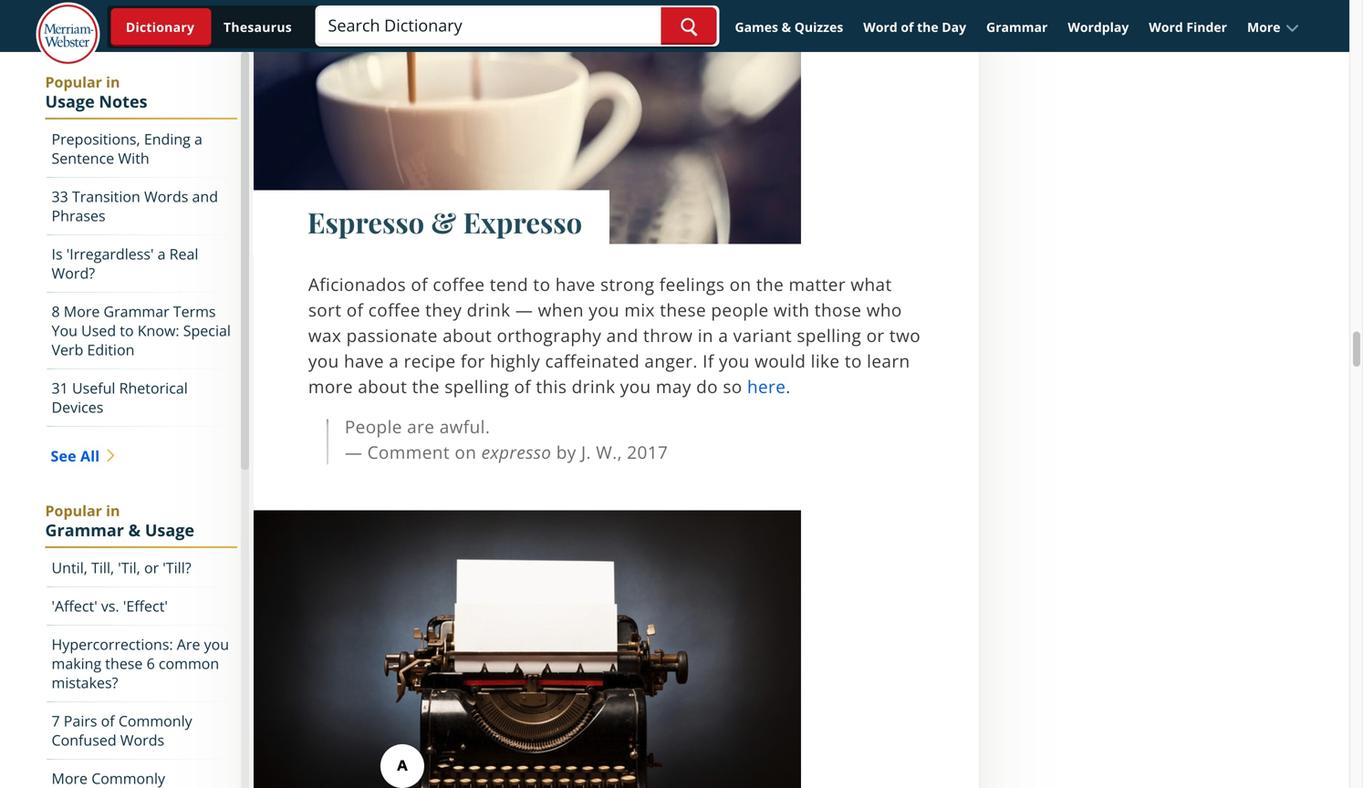 Task type: vqa. For each thing, say whether or not it's contained in the screenshot.
the Word
yes



Task type: locate. For each thing, give the bounding box(es) containing it.
they
[[425, 298, 462, 322]]

2 horizontal spatial &
[[782, 18, 791, 36]]

to inside 8 more grammar terms you used to know: special verb edition
[[120, 321, 134, 340]]

1 vertical spatial usage
[[145, 519, 194, 542]]

2 horizontal spatial to
[[845, 349, 862, 373]]

—
[[515, 298, 533, 322], [345, 440, 363, 464]]

a
[[194, 129, 203, 149], [158, 244, 166, 264], [719, 324, 729, 347], [389, 349, 399, 373]]

1 horizontal spatial usage
[[145, 519, 194, 542]]

1 horizontal spatial have
[[556, 273, 596, 296]]

the inside word of the day link
[[917, 18, 939, 36]]

and inside 33 transition words and phrases
[[192, 187, 218, 206]]

0 vertical spatial popular
[[45, 72, 102, 92]]

grammar up edition
[[104, 302, 169, 321]]

0 horizontal spatial word
[[864, 18, 898, 36]]

in inside the popular in grammar & usage
[[106, 501, 120, 521]]

on down awful.
[[455, 440, 477, 464]]

8
[[52, 302, 60, 321]]

coffee
[[433, 273, 485, 296], [368, 298, 421, 322]]

2 vertical spatial to
[[845, 349, 862, 373]]

a down people
[[719, 324, 729, 347]]

the up with
[[756, 273, 784, 296]]

2 vertical spatial the
[[412, 375, 440, 398]]

— down tend
[[515, 298, 533, 322]]

or down who
[[867, 324, 885, 347]]

here
[[747, 375, 786, 398]]

usage up 'till?
[[145, 519, 194, 542]]

0 vertical spatial and
[[192, 187, 218, 206]]

'irregardless'
[[66, 244, 154, 264]]

these
[[660, 298, 706, 322], [105, 654, 143, 674]]

1 vertical spatial coffee
[[368, 298, 421, 322]]

mix
[[625, 298, 655, 322]]

j.
[[581, 440, 591, 464]]

1 horizontal spatial on
[[730, 273, 752, 296]]

1 vertical spatial have
[[344, 349, 384, 373]]

these left 6
[[105, 654, 143, 674]]

0 horizontal spatial or
[[144, 558, 159, 578]]

1 word from the left
[[864, 18, 898, 36]]

when
[[538, 298, 584, 322]]

or right 'til,
[[144, 558, 159, 578]]

common
[[159, 654, 219, 674]]

popular down see all
[[45, 501, 102, 521]]

the
[[917, 18, 939, 36], [756, 273, 784, 296], [412, 375, 440, 398]]

you right are
[[204, 635, 229, 654]]

1 vertical spatial grammar
[[104, 302, 169, 321]]

wordplay
[[1068, 18, 1129, 36]]

1 vertical spatial in
[[698, 324, 714, 347]]

0 horizontal spatial the
[[412, 375, 440, 398]]

0 vertical spatial on
[[730, 273, 752, 296]]

of up they
[[411, 273, 428, 296]]

have up when
[[556, 273, 596, 296]]

in up 'until, till, 'til, or 'till?'
[[106, 501, 120, 521]]

hypercorrections:
[[52, 635, 173, 654]]

until, till, 'til, or 'till? link
[[47, 549, 237, 588]]

about up people at left bottom
[[358, 375, 407, 398]]

word right quizzes
[[864, 18, 898, 36]]

0 horizontal spatial about
[[358, 375, 407, 398]]

have down passionate
[[344, 349, 384, 373]]

more right finder on the top right
[[1248, 18, 1281, 36]]

1 horizontal spatial spelling
[[797, 324, 862, 347]]

1 vertical spatial or
[[144, 558, 159, 578]]

drink down tend
[[467, 298, 511, 322]]

0 horizontal spatial and
[[192, 187, 218, 206]]

0 vertical spatial drink
[[467, 298, 511, 322]]

in inside popular in usage notes
[[106, 72, 120, 92]]

0 horizontal spatial spelling
[[445, 375, 509, 398]]

drink down caffeinated
[[572, 375, 616, 398]]

wax
[[308, 324, 342, 347]]

of right pairs
[[101, 711, 115, 731]]

those
[[815, 298, 862, 322]]

0 vertical spatial &
[[782, 18, 791, 36]]

6
[[147, 654, 155, 674]]

for
[[461, 349, 485, 373]]

words down with
[[144, 187, 188, 206]]

on inside the people are awful. — comment on expresso by j. w., 2017
[[455, 440, 477, 464]]

2 vertical spatial &
[[128, 519, 141, 542]]

1 vertical spatial these
[[105, 654, 143, 674]]

usage
[[45, 90, 95, 113], [145, 519, 194, 542]]

'affect' vs. 'effect' link
[[47, 588, 237, 626]]

0 vertical spatial these
[[660, 298, 706, 322]]

& right games
[[782, 18, 791, 36]]

1 vertical spatial popular
[[45, 501, 102, 521]]

word left finder on the top right
[[1149, 18, 1183, 36]]

spelling down for
[[445, 375, 509, 398]]

useful
[[72, 378, 115, 398]]

games & quizzes
[[735, 18, 844, 36]]

1 horizontal spatial or
[[867, 324, 885, 347]]

a left real
[[158, 244, 166, 264]]

about
[[443, 324, 492, 347], [358, 375, 407, 398]]

grammar inside 8 more grammar terms you used to know: special verb edition
[[104, 302, 169, 321]]

& right espresso
[[431, 203, 457, 241]]

1 horizontal spatial coffee
[[433, 273, 485, 296]]

the left day
[[917, 18, 939, 36]]

a right ending
[[194, 129, 203, 149]]

1 horizontal spatial &
[[431, 203, 457, 241]]

on
[[730, 273, 752, 296], [455, 440, 477, 464]]

0 horizontal spatial coffee
[[368, 298, 421, 322]]

2 vertical spatial grammar
[[45, 519, 124, 542]]

more right 8
[[64, 302, 100, 321]]

coffee up they
[[433, 273, 485, 296]]

1 vertical spatial more
[[64, 302, 100, 321]]

grammar up until,
[[45, 519, 124, 542]]

more
[[1248, 18, 1281, 36], [64, 302, 100, 321]]

devices
[[52, 397, 103, 417]]

phrases
[[52, 206, 105, 225]]

33
[[52, 187, 68, 206]]

quizzes
[[795, 18, 844, 36]]

may
[[656, 375, 692, 398]]

0 horizontal spatial usage
[[45, 90, 95, 113]]

these down feelings
[[660, 298, 706, 322]]

word for word finder
[[1149, 18, 1183, 36]]

— down people at left bottom
[[345, 440, 363, 464]]

to
[[533, 273, 551, 296], [120, 321, 134, 340], [845, 349, 862, 373]]

coffee up passionate
[[368, 298, 421, 322]]

in up prepositions,
[[106, 72, 120, 92]]

a inside prepositions, ending a sentence with
[[194, 129, 203, 149]]

2 vertical spatial in
[[106, 501, 120, 521]]

grammar right day
[[987, 18, 1048, 36]]

till,
[[91, 558, 114, 578]]

2 horizontal spatial the
[[917, 18, 939, 36]]

popular for usage
[[45, 72, 102, 92]]

0 horizontal spatial have
[[344, 349, 384, 373]]

0 vertical spatial —
[[515, 298, 533, 322]]

you inside hypercorrections: are you making these 6 common mistakes?
[[204, 635, 229, 654]]

1 horizontal spatial to
[[533, 273, 551, 296]]

0 horizontal spatial to
[[120, 321, 134, 340]]

0 horizontal spatial on
[[455, 440, 477, 464]]

grammar inside the popular in grammar & usage
[[45, 519, 124, 542]]

1 vertical spatial to
[[120, 321, 134, 340]]

these inside "aficionados of coffee tend to have strong feelings on the matter what sort of coffee they drink — when you mix these people with those who wax passionate about orthography and throw in a variant spelling or two you have a recipe for highly caffeinated anger. if you would like to learn more about the spelling of this drink you may do so"
[[660, 298, 706, 322]]

7 pairs of commonly confused words
[[52, 711, 192, 750]]

and down mix
[[607, 324, 639, 347]]

making
[[52, 654, 101, 674]]

words
[[144, 187, 188, 206], [120, 731, 164, 750]]

of left day
[[901, 18, 914, 36]]

you down wax
[[308, 349, 339, 373]]

grammar link
[[978, 11, 1056, 43]]

1 vertical spatial drink
[[572, 375, 616, 398]]

vs.
[[101, 596, 119, 616]]

to right the like on the right top of the page
[[845, 349, 862, 373]]

hypercorrections: are you making these 6 common mistakes?
[[52, 635, 229, 693]]

1 vertical spatial about
[[358, 375, 407, 398]]

usage inside the popular in grammar & usage
[[145, 519, 194, 542]]

to right 'used'
[[120, 321, 134, 340]]

real
[[169, 244, 198, 264]]

0 vertical spatial the
[[917, 18, 939, 36]]

popular for grammar
[[45, 501, 102, 521]]

and
[[192, 187, 218, 206], [607, 324, 639, 347]]

1 horizontal spatial about
[[443, 324, 492, 347]]

1 vertical spatial —
[[345, 440, 363, 464]]

aficionados of coffee tend to have strong feelings on the matter what sort of coffee they drink — when you mix these people with those who wax passionate about orthography and throw in a variant spelling or two you have a recipe for highly caffeinated anger. if you would like to learn more about the spelling of this drink you may do so
[[308, 273, 921, 398]]

aficionados
[[308, 273, 406, 296]]

in up if
[[698, 324, 714, 347]]

expresso
[[463, 203, 582, 241]]

rhetorical
[[119, 378, 188, 398]]

0 vertical spatial to
[[533, 273, 551, 296]]

usage inside popular in usage notes
[[45, 90, 95, 113]]

0 vertical spatial words
[[144, 187, 188, 206]]

two
[[890, 324, 921, 347]]

mistakes?
[[52, 673, 118, 693]]

you
[[52, 321, 77, 340]]

0 vertical spatial grammar
[[987, 18, 1048, 36]]

0 vertical spatial spelling
[[797, 324, 862, 347]]

the down recipe
[[412, 375, 440, 398]]

1 popular from the top
[[45, 72, 102, 92]]

terms
[[173, 302, 216, 321]]

spelling up the like on the right top of the page
[[797, 324, 862, 347]]

see
[[51, 446, 76, 466]]

sort
[[308, 298, 342, 322]]

0 vertical spatial about
[[443, 324, 492, 347]]

0 vertical spatial in
[[106, 72, 120, 92]]

if
[[703, 349, 714, 373]]

'affect'
[[52, 596, 97, 616]]

these inside hypercorrections: are you making these 6 common mistakes?
[[105, 654, 143, 674]]

and up real
[[192, 187, 218, 206]]

1 vertical spatial on
[[455, 440, 477, 464]]

in for grammar & usage
[[106, 501, 120, 521]]

used
[[81, 321, 116, 340]]

1 horizontal spatial more
[[1248, 18, 1281, 36]]

drink
[[467, 298, 511, 322], [572, 375, 616, 398]]

1 horizontal spatial —
[[515, 298, 533, 322]]

0 vertical spatial or
[[867, 324, 885, 347]]

0 horizontal spatial these
[[105, 654, 143, 674]]

have
[[556, 273, 596, 296], [344, 349, 384, 373]]

1 vertical spatial and
[[607, 324, 639, 347]]

you down strong
[[589, 298, 620, 322]]

a down passionate
[[389, 349, 399, 373]]

word for word of the day
[[864, 18, 898, 36]]

1 horizontal spatial word
[[1149, 18, 1183, 36]]

0 vertical spatial usage
[[45, 90, 95, 113]]

1 vertical spatial words
[[120, 731, 164, 750]]

0 vertical spatial more
[[1248, 18, 1281, 36]]

on up people
[[730, 273, 752, 296]]

and inside "aficionados of coffee tend to have strong feelings on the matter what sort of coffee they drink — when you mix these people with those who wax passionate about orthography and throw in a variant spelling or two you have a recipe for highly caffeinated anger. if you would like to learn more about the spelling of this drink you may do so"
[[607, 324, 639, 347]]

about up for
[[443, 324, 492, 347]]

anger.
[[645, 349, 698, 373]]

is
[[52, 244, 63, 264]]

31 useful rhetorical devices
[[52, 378, 188, 417]]

1 vertical spatial &
[[431, 203, 457, 241]]

see all link
[[45, 436, 237, 476]]

0 horizontal spatial —
[[345, 440, 363, 464]]

are
[[407, 415, 435, 439]]

until,
[[52, 558, 88, 578]]

popular inside the popular in grammar & usage
[[45, 501, 102, 521]]

words right 'confused'
[[120, 731, 164, 750]]

word
[[864, 18, 898, 36], [1149, 18, 1183, 36]]

expresso
[[481, 440, 552, 464]]

1 horizontal spatial and
[[607, 324, 639, 347]]

popular inside popular in usage notes
[[45, 72, 102, 92]]

Search search field
[[317, 7, 717, 45]]

to up when
[[533, 273, 551, 296]]

special
[[183, 321, 231, 340]]

— inside "aficionados of coffee tend to have strong feelings on the matter what sort of coffee they drink — when you mix these people with those who wax passionate about orthography and throw in a variant spelling or two you have a recipe for highly caffeinated anger. if you would like to learn more about the spelling of this drink you may do so"
[[515, 298, 533, 322]]

& for games
[[782, 18, 791, 36]]

2 popular from the top
[[45, 501, 102, 521]]

1 horizontal spatial the
[[756, 273, 784, 296]]

&
[[782, 18, 791, 36], [431, 203, 457, 241], [128, 519, 141, 542]]

popular down merriam-webster logo link
[[45, 72, 102, 92]]

1 vertical spatial spelling
[[445, 375, 509, 398]]

sentence
[[52, 148, 114, 168]]

of
[[901, 18, 914, 36], [411, 273, 428, 296], [347, 298, 364, 322], [514, 375, 531, 398], [101, 711, 115, 731]]

1 horizontal spatial drink
[[572, 375, 616, 398]]

0 vertical spatial have
[[556, 273, 596, 296]]

& up 'til,
[[128, 519, 141, 542]]

usage up prepositions,
[[45, 90, 95, 113]]

1 horizontal spatial these
[[660, 298, 706, 322]]

popular in grammar & usage
[[45, 501, 194, 542]]

0 horizontal spatial &
[[128, 519, 141, 542]]

spelling
[[797, 324, 862, 347], [445, 375, 509, 398]]

0 horizontal spatial more
[[64, 302, 100, 321]]

recipe
[[404, 349, 456, 373]]

2 word from the left
[[1149, 18, 1183, 36]]

see all
[[51, 446, 100, 466]]



Task type: describe. For each thing, give the bounding box(es) containing it.
& for espresso
[[431, 203, 457, 241]]

who
[[867, 298, 902, 322]]

highly
[[490, 349, 540, 373]]

people are awful. — comment on expresso by j. w., 2017
[[345, 415, 668, 464]]

of down aficionados
[[347, 298, 364, 322]]

comment
[[367, 440, 450, 464]]

'affect' vs. 'effect'
[[52, 596, 168, 616]]

caffeinated
[[545, 349, 640, 373]]

all
[[80, 446, 100, 466]]

31
[[52, 378, 68, 398]]

people
[[345, 415, 402, 439]]

or inside "aficionados of coffee tend to have strong feelings on the matter what sort of coffee they drink — when you mix these people with those who wax passionate about orthography and throw in a variant spelling or two you have a recipe for highly caffeinated anger. if you would like to learn more about the spelling of this drink you may do so"
[[867, 324, 885, 347]]

popular in usage notes
[[45, 72, 147, 113]]

of down highly
[[514, 375, 531, 398]]

throw
[[643, 324, 693, 347]]

word of the day link
[[855, 11, 975, 43]]

33 transition words and phrases link
[[47, 178, 237, 235]]

until, till, 'til, or 'till?
[[52, 558, 191, 578]]

in inside "aficionados of coffee tend to have strong feelings on the matter what sort of coffee they drink — when you mix these people with those who wax passionate about orthography and throw in a variant spelling or two you have a recipe for highly caffeinated anger. if you would like to learn more about the spelling of this drink you may do so"
[[698, 324, 714, 347]]

0 horizontal spatial drink
[[467, 298, 511, 322]]

games
[[735, 18, 778, 36]]

espresso & expresso
[[307, 203, 582, 241]]

grammar for terms
[[104, 302, 169, 321]]

word finder link
[[1141, 11, 1236, 43]]

feelings
[[660, 273, 725, 296]]

games & quizzes link
[[727, 11, 852, 43]]

toggle search dictionary/thesaurus image
[[111, 8, 211, 47]]

a inside is 'irregardless' a real word?
[[158, 244, 166, 264]]

would
[[755, 349, 806, 373]]

33 transition words and phrases
[[52, 187, 218, 225]]

orthography
[[497, 324, 602, 347]]

espresso
[[307, 203, 425, 241]]

here .
[[747, 375, 791, 398]]

of inside 7 pairs of commonly confused words
[[101, 711, 115, 731]]

2017
[[627, 440, 668, 464]]

'til,
[[118, 558, 140, 578]]

is 'irregardless' a real word?
[[52, 244, 198, 283]]

you left 'may'
[[620, 375, 651, 398]]

so
[[723, 375, 742, 398]]

day
[[942, 18, 966, 36]]

prepositions, ending a sentence with
[[52, 129, 203, 168]]

matter
[[789, 273, 846, 296]]

notes
[[99, 90, 147, 113]]

hypercorrections: are you making these 6 common mistakes? link
[[47, 626, 237, 703]]

prepositions,
[[52, 129, 140, 149]]

are
[[177, 635, 200, 654]]

— inside the people are awful. — comment on expresso by j. w., 2017
[[345, 440, 363, 464]]

more button
[[1239, 11, 1308, 43]]

7
[[52, 711, 60, 731]]

search word image
[[680, 18, 698, 37]]

1 vertical spatial the
[[756, 273, 784, 296]]

commonly
[[118, 711, 192, 731]]

grammar for &
[[45, 519, 124, 542]]

& inside the popular in grammar & usage
[[128, 519, 141, 542]]

transition
[[72, 187, 140, 206]]

on inside "aficionados of coffee tend to have strong feelings on the matter what sort of coffee they drink — when you mix these people with those who wax passionate about orthography and throw in a variant spelling or two you have a recipe for highly caffeinated anger. if you would like to learn more about the spelling of this drink you may do so"
[[730, 273, 752, 296]]

merriam-webster logo link
[[36, 2, 100, 68]]

word of the day
[[864, 18, 966, 36]]

word finder
[[1149, 18, 1227, 36]]

like
[[811, 349, 840, 373]]

more inside 8 more grammar terms you used to know: special verb edition
[[64, 302, 100, 321]]

finder
[[1187, 18, 1227, 36]]

ending
[[144, 129, 191, 149]]

with
[[118, 148, 149, 168]]

tend
[[490, 273, 528, 296]]

more
[[308, 375, 353, 398]]

do
[[696, 375, 718, 398]]

8 more grammar terms you used to know: special verb edition link
[[47, 293, 237, 370]]

w.,
[[596, 440, 622, 464]]

0 vertical spatial coffee
[[433, 273, 485, 296]]

with
[[774, 298, 810, 322]]

words inside 33 transition words and phrases
[[144, 187, 188, 206]]

more inside dropdown button
[[1248, 18, 1281, 36]]

merriam webster - established 1828 image
[[36, 2, 100, 68]]

coffee terms espresso photo image
[[254, 0, 801, 244]]

words inside 7 pairs of commonly confused words
[[120, 731, 164, 750]]

pairs
[[64, 711, 97, 731]]

confused
[[52, 731, 116, 750]]

passionate
[[346, 324, 438, 347]]

is 'irregardless' a real word? link
[[47, 235, 237, 293]]

'till?
[[163, 558, 191, 578]]

.
[[786, 375, 791, 398]]

awful.
[[440, 415, 490, 439]]

here link
[[747, 375, 786, 398]]

31 useful rhetorical devices link
[[47, 370, 237, 427]]

'effect'
[[123, 596, 168, 616]]

what
[[851, 273, 892, 296]]

7 pairs of commonly confused words link
[[47, 703, 237, 760]]

typewriter image
[[254, 511, 801, 788]]

8 more grammar terms you used to know: special verb edition
[[52, 302, 231, 360]]

in for usage notes
[[106, 72, 120, 92]]

people
[[711, 298, 769, 322]]

by
[[556, 440, 576, 464]]

know:
[[138, 321, 179, 340]]

you up so
[[719, 349, 750, 373]]

word?
[[52, 263, 95, 283]]

verb
[[52, 340, 83, 360]]

wordplay link
[[1060, 11, 1137, 43]]



